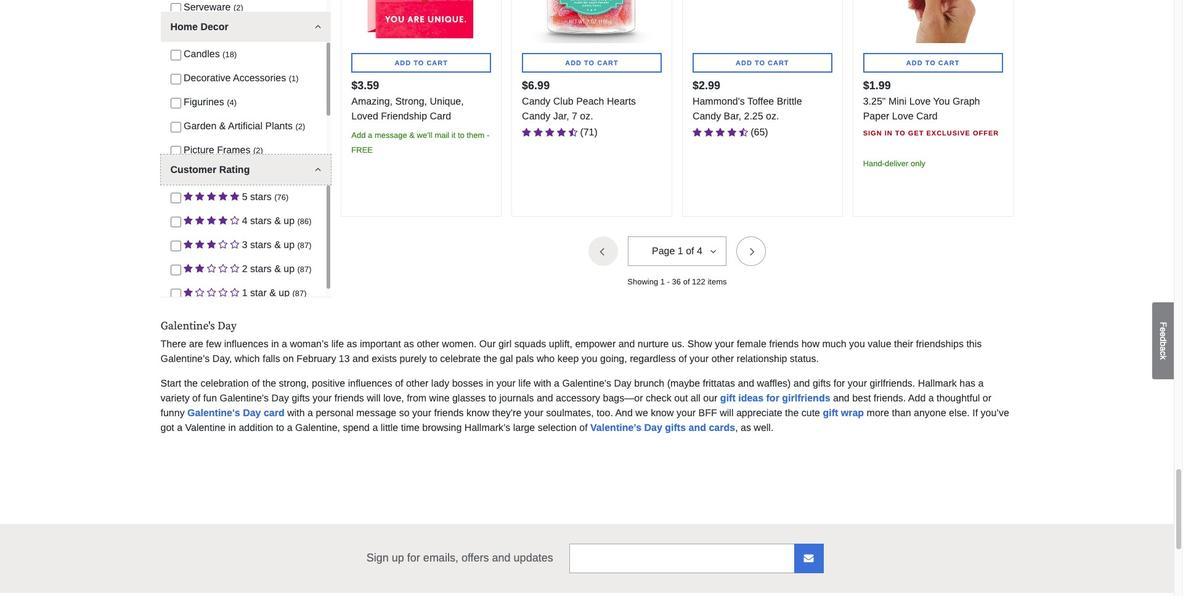 Task type: locate. For each thing, give the bounding box(es) containing it.
1 vertical spatial (2)
[[296, 122, 305, 132]]

addition
[[239, 423, 273, 433]]

0 horizontal spatial card
[[430, 111, 451, 122]]

lady
[[432, 378, 450, 389]]

1 card from the left
[[430, 111, 451, 122]]

add inside and best friends. add a thoughtful or funny
[[909, 393, 926, 404]]

tab list
[[161, 0, 331, 306]]

add for $6.99
[[566, 59, 582, 67]]

a up 'anyone'
[[929, 393, 935, 404]]

time
[[401, 423, 420, 433]]

to
[[414, 59, 424, 67], [585, 59, 595, 67], [755, 59, 766, 67], [926, 59, 936, 67]]

0 horizontal spatial influences
[[224, 339, 269, 349]]

add to cart inside $6.99 article
[[566, 59, 619, 67]]

add to cart up strong,
[[395, 59, 448, 67]]

add to cart button inside $2.99 article
[[693, 53, 833, 73]]

1 horizontal spatial influences
[[348, 378, 393, 389]]

0 horizontal spatial will
[[367, 393, 381, 404]]

3 to from the left
[[755, 59, 766, 67]]

variety
[[161, 393, 190, 404]]

for inside footer
[[407, 553, 420, 565]]

0 vertical spatial region
[[341, 0, 1014, 288]]

deliver
[[885, 159, 909, 168]]

amazing, strong, unique, loved friendship card link
[[352, 94, 491, 124]]

e up d
[[1159, 327, 1169, 332]]

as
[[347, 339, 357, 349], [404, 339, 414, 349], [741, 423, 752, 433]]

squads
[[515, 339, 546, 349]]

sign up for emails, offers and updates footer
[[0, 524, 1175, 597]]

0 vertical spatial will
[[367, 393, 381, 404]]

1 vertical spatial love
[[893, 111, 914, 122]]

to up the peach
[[585, 59, 595, 67]]

Candles checkbox
[[170, 50, 181, 60]]

with right card
[[287, 408, 305, 418]]

2 vertical spatial (87)
[[293, 290, 307, 299]]

for left 'emails,'
[[407, 553, 420, 565]]

gifts up girlfriends
[[813, 378, 831, 389]]

(2) right frames
[[253, 147, 263, 156]]

0 vertical spatial (87)
[[298, 241, 312, 251]]

sign for sign in to get exclusive offer
[[864, 130, 883, 137]]

1 horizontal spatial -
[[668, 278, 670, 287]]

0 horizontal spatial with
[[287, 408, 305, 418]]

candles (18)
[[184, 49, 237, 60]]

add up $3.59 amazing, strong, unique, loved friendship card
[[395, 59, 411, 67]]

day
[[218, 319, 237, 333], [614, 378, 632, 389], [272, 393, 289, 404], [243, 408, 261, 418], [645, 423, 663, 433]]

other
[[417, 339, 440, 349], [712, 354, 734, 364], [406, 378, 429, 389]]

other up purely
[[417, 339, 440, 349]]

None checkbox
[[170, 217, 181, 227], [170, 241, 181, 251], [170, 217, 181, 227], [170, 241, 181, 251]]

up for 2 stars & up
[[284, 264, 295, 275]]

and right offers
[[492, 553, 511, 565]]

are
[[189, 339, 203, 349]]

0 horizontal spatial know
[[467, 408, 490, 418]]

customer rating tab
[[161, 155, 331, 185]]

will left love,
[[367, 393, 381, 404]]

article containing home decor
[[161, 12, 331, 211]]

galentine's up the accessory
[[563, 378, 612, 389]]

0 vertical spatial sign
[[864, 130, 883, 137]]

1 left star
[[242, 288, 248, 299]]

0 horizontal spatial oz.
[[580, 111, 594, 122]]

-
[[487, 131, 490, 140], [668, 278, 670, 287]]

as up purely
[[404, 339, 414, 349]]

gifts
[[813, 378, 831, 389], [292, 393, 310, 404], [665, 423, 686, 433]]

toffee
[[748, 96, 775, 107]]

oz. right 7
[[580, 111, 594, 122]]

to inside more than anyone else. if you've got a valentine in addition to a galentine, spend a little time browsing hallmark's large selection of
[[276, 423, 284, 433]]

add up $1.99 3.25" mini love you graph paper love card
[[907, 59, 923, 67]]

up down 3 stars & up (87)
[[284, 264, 295, 275]]

1 vertical spatial (87)
[[298, 266, 312, 275]]

4
[[242, 216, 248, 227]]

picture frames (2)
[[184, 145, 263, 156]]

add up $2.99 hammond's toffee brittle candy bar, 2.25 oz.
[[736, 59, 753, 67]]

valentine's day gifts and cards link
[[591, 423, 736, 433]]

empower
[[576, 339, 616, 349]]

up down 2 stars & up (87)
[[279, 288, 290, 299]]

add to cart button for $3.59
[[352, 53, 491, 73]]

0 horizontal spatial -
[[487, 131, 490, 140]]

add to cart button up $1.99 3.25" mini love you graph paper love card
[[864, 53, 1003, 73]]

3 add to cart from the left
[[736, 59, 790, 67]]

1 horizontal spatial 1
[[661, 278, 665, 287]]

angle left image
[[600, 245, 605, 258]]

thoughtful
[[937, 393, 981, 404]]

to up $1.99 3.25" mini love you graph paper love card
[[926, 59, 936, 67]]

add to cart button inside $3.59 article
[[352, 53, 491, 73]]

2 stars from the top
[[250, 216, 272, 227]]

influences up which
[[224, 339, 269, 349]]

to right purely
[[429, 354, 438, 364]]

3 stars from the top
[[250, 240, 272, 251]]

stars for 3
[[250, 240, 272, 251]]

of left fun
[[192, 393, 201, 404]]

(87) inside 3 stars & up (87)
[[298, 241, 312, 251]]

galentine's inside 'galentine's day there are few influences in a woman's life as important as other women. our girl squads uplift, empower and nurture us. show your female friends how much you value their friendships this galentine's day, which falls on february 13 and exists purely to celebrate the gal pals who keep you going, regardless of your other relationship status.'
[[161, 319, 215, 333]]

up left 'emails,'
[[392, 553, 404, 565]]

message down friendship
[[375, 131, 407, 140]]

1
[[661, 278, 665, 287], [242, 288, 248, 299]]

add for $3.59
[[395, 59, 411, 67]]

1 horizontal spatial with
[[534, 378, 552, 389]]

(maybe
[[668, 378, 700, 389]]

valentine
[[185, 423, 226, 433]]

add inside $6.99 article
[[566, 59, 582, 67]]

1 left 36
[[661, 278, 665, 287]]

up for 4 stars & up
[[284, 216, 295, 227]]

gift ideas for girlfriends
[[721, 393, 831, 404]]

0 horizontal spatial friends
[[335, 393, 364, 404]]

1 add to cart button from the left
[[352, 53, 491, 73]]

5
[[242, 192, 248, 203]]

0 vertical spatial message
[[375, 131, 407, 140]]

2 to from the left
[[585, 59, 595, 67]]

large
[[513, 423, 535, 433]]

7
[[572, 111, 578, 122]]

to up they're
[[489, 393, 497, 404]]

of down soulmates,
[[580, 423, 588, 433]]

to inside $3.59 article
[[414, 59, 424, 67]]

0 vertical spatial (2)
[[234, 3, 243, 13]]

love down "mini"
[[893, 111, 914, 122]]

your down show
[[690, 354, 709, 364]]

stars for 5
[[250, 192, 272, 203]]

Sign up for emails, offers and updates email field
[[570, 544, 824, 574]]

to for $1.99
[[926, 59, 936, 67]]

0 vertical spatial love
[[910, 96, 931, 107]]

up up 2 stars & up (87)
[[284, 240, 295, 251]]

1 horizontal spatial will
[[720, 408, 734, 418]]

1 vertical spatial you
[[582, 354, 598, 364]]

gifts down out
[[665, 423, 686, 433]]

how
[[802, 339, 820, 349]]

& for 3 stars & up
[[274, 240, 281, 251]]

1 horizontal spatial oz.
[[766, 111, 780, 122]]

0 horizontal spatial for
[[407, 553, 420, 565]]

1 horizontal spatial know
[[651, 408, 674, 418]]

friends inside 'galentine's day there are few influences in a woman's life as important as other women. our girl squads uplift, empower and nurture us. show your female friends how much you value their friendships this galentine's day, which falls on february 13 and exists purely to celebrate the gal pals who keep you going, regardless of your other relationship status.'
[[770, 339, 799, 349]]

to up $3.59 amazing, strong, unique, loved friendship card
[[414, 59, 424, 67]]

a up free on the left top of page
[[368, 131, 373, 140]]

1 vertical spatial influences
[[348, 378, 393, 389]]

2 cart from the left
[[598, 59, 619, 67]]

oz. inside $2.99 hammond's toffee brittle candy bar, 2.25 oz.
[[766, 111, 780, 122]]

cart for $2.99
[[768, 59, 790, 67]]

(87)
[[298, 241, 312, 251], [298, 266, 312, 275], [293, 290, 307, 299]]

stars for 4
[[250, 216, 272, 227]]

1 horizontal spatial for
[[767, 393, 780, 404]]

their
[[895, 339, 914, 349]]

0 vertical spatial influences
[[224, 339, 269, 349]]

fun
[[203, 393, 217, 404]]

graph
[[953, 96, 981, 107]]

(65)
[[751, 127, 769, 138]]

day for galentine's day card with a personal message so your friends know they're your soulmates, too. and we know your bff will appreciate the cute gift wrap
[[243, 408, 261, 418]]

$1.99 3.25" mini love you graph paper love card
[[864, 80, 981, 122]]

& down 3 stars & up (87)
[[274, 264, 281, 275]]

friends.
[[874, 393, 907, 404]]

in inside $1.99 article
[[885, 130, 893, 137]]

hammond's
[[693, 96, 745, 107]]

(87) down 2 stars & up (87)
[[293, 290, 307, 299]]

message
[[375, 131, 407, 140], [357, 408, 397, 418]]

$3.59
[[352, 80, 379, 92]]

stars right 3
[[250, 240, 272, 251]]

1 vertical spatial with
[[287, 408, 305, 418]]

1 vertical spatial for
[[767, 393, 780, 404]]

(2) inside the picture frames (2)
[[253, 147, 263, 156]]

product list element
[[341, 0, 1014, 217]]

love,
[[383, 393, 404, 404]]

candy down hammond's
[[693, 111, 721, 122]]

2 oz. from the left
[[766, 111, 780, 122]]

4 stars from the top
[[250, 264, 272, 275]]

section
[[161, 0, 331, 306]]

2 add to cart from the left
[[566, 59, 619, 67]]

1 to from the left
[[414, 59, 424, 67]]

add up 'anyone'
[[909, 393, 926, 404]]

1 article from the top
[[161, 12, 331, 211]]

candy
[[522, 96, 551, 107], [522, 111, 551, 122], [693, 111, 721, 122]]

& up 2 stars & up (87)
[[274, 240, 281, 251]]

and up the galentine's day card with a personal message so your friends know they're your soulmates, too. and we know your bff will appreciate the cute gift wrap
[[537, 393, 553, 404]]

4 cart from the left
[[939, 59, 960, 67]]

0 vertical spatial with
[[534, 378, 552, 389]]

add for $1.99
[[907, 59, 923, 67]]

women.
[[442, 339, 477, 349]]

2 vertical spatial for
[[407, 553, 420, 565]]

gift ideas for girlfriends link
[[721, 393, 831, 404]]

to for $3.59
[[414, 59, 424, 67]]

3 add to cart button from the left
[[693, 53, 833, 73]]

influences up love,
[[348, 378, 393, 389]]

cart inside $6.99 article
[[598, 59, 619, 67]]

sign inside footer
[[367, 553, 389, 565]]

garden & artificial plants (2)
[[184, 121, 305, 132]]

0 horizontal spatial (2)
[[234, 3, 243, 13]]

3 cart from the left
[[768, 59, 790, 67]]

region inside the "galentine's day" main content
[[341, 0, 1014, 288]]

and best friends. add a thoughtful or funny
[[161, 393, 992, 418]]

(18)
[[223, 50, 237, 60]]

article
[[161, 12, 331, 211], [161, 155, 331, 306]]

add to cart button up toffee
[[693, 53, 833, 73]]

navigation
[[156, 594, 1019, 597]]

add to cart up $1.99 3.25" mini love you graph paper love card
[[907, 59, 960, 67]]

of down which
[[252, 378, 260, 389]]

day up addition
[[243, 408, 261, 418]]

stars for 2
[[250, 264, 272, 275]]

friends up the status.
[[770, 339, 799, 349]]

1 vertical spatial gifts
[[292, 393, 310, 404]]

1 vertical spatial will
[[720, 408, 734, 418]]

0 vertical spatial gift
[[721, 393, 736, 404]]

(2) inside serveware (2)
[[234, 3, 243, 13]]

1 horizontal spatial card
[[917, 111, 938, 122]]

(87) down (86)
[[298, 241, 312, 251]]

3.25" mini love you graph paper love card, image
[[854, 0, 1013, 43], [854, 0, 1013, 43]]

with
[[534, 378, 552, 389], [287, 408, 305, 418]]

valentine's
[[591, 423, 642, 433]]

you down "empower"
[[582, 354, 598, 364]]

friends inside 'start the celebration of the strong, positive influences of other lady bosses in your life with a galentine's day brunch (maybe frittatas and waffles) and gifts for your girlfriends. hallmark has a variety of fun galentine's day gifts your friends will love, from wine glasses to journals and accessory bags—or check out all our'
[[335, 393, 364, 404]]

2 horizontal spatial for
[[834, 378, 846, 389]]

a left galentine,
[[287, 423, 293, 433]]

0 horizontal spatial gift
[[721, 393, 736, 404]]

a up "k"
[[1159, 347, 1169, 351]]

of up love,
[[395, 378, 404, 389]]

2 vertical spatial other
[[406, 378, 429, 389]]

0 vertical spatial you
[[850, 339, 866, 349]]

in down galentine's day card link
[[228, 423, 236, 433]]

to inside $6.99 article
[[585, 59, 595, 67]]

card up sign in to get exclusive offer
[[917, 111, 938, 122]]

candy inside $2.99 hammond's toffee brittle candy bar, 2.25 oz.
[[693, 111, 721, 122]]

0 horizontal spatial sign
[[367, 553, 389, 565]]

2 card from the left
[[917, 111, 938, 122]]

region containing $3.59
[[341, 0, 1014, 288]]

1 oz. from the left
[[580, 111, 594, 122]]

other inside 'start the celebration of the strong, positive influences of other lady bosses in your life with a galentine's day brunch (maybe frittatas and waffles) and gifts for your girlfriends. hallmark has a variety of fun galentine's day gifts your friends will love, from wine glasses to journals and accessory bags—or check out all our'
[[406, 378, 429, 389]]

Garden & Artificial Plants checkbox
[[170, 122, 181, 132]]

for up gift wrap link
[[834, 378, 846, 389]]

day down we
[[645, 423, 663, 433]]

a
[[368, 131, 373, 140], [282, 339, 287, 349], [1159, 347, 1169, 351], [554, 378, 560, 389], [979, 378, 984, 389], [929, 393, 935, 404], [308, 408, 313, 418], [177, 423, 183, 433], [287, 423, 293, 433], [373, 423, 378, 433]]

the down our
[[484, 354, 498, 364]]

we'll
[[417, 131, 433, 140]]

2 know from the left
[[651, 408, 674, 418]]

2 vertical spatial friends
[[434, 408, 464, 418]]

know
[[467, 408, 490, 418], [651, 408, 674, 418]]

your down positive
[[313, 393, 332, 404]]

best
[[853, 393, 871, 404]]

section containing serveware
[[161, 0, 331, 306]]

else.
[[950, 408, 970, 418]]

day for galentine's day there are few influences in a woman's life as important as other women. our girl squads uplift, empower and nurture us. show your female friends how much you value their friendships this galentine's day, which falls on february 13 and exists purely to celebrate the gal pals who keep you going, regardless of your other relationship status.
[[218, 319, 237, 333]]

1 horizontal spatial (2)
[[253, 147, 263, 156]]

will
[[367, 393, 381, 404], [720, 408, 734, 418]]

add inside $2.99 article
[[736, 59, 753, 67]]

None checkbox
[[170, 193, 181, 203], [170, 265, 181, 276], [170, 289, 181, 300], [170, 193, 181, 203], [170, 265, 181, 276], [170, 289, 181, 300]]

keep
[[558, 354, 579, 364]]

friends up personal
[[335, 393, 364, 404]]

of down us.
[[679, 354, 687, 364]]

amazing, strong, unique, loved friendship card, image
[[342, 0, 501, 43], [342, 0, 501, 43]]

cart inside $2.99 article
[[768, 59, 790, 67]]

add inside $1.99 article
[[907, 59, 923, 67]]

& left we'll at the left of page
[[410, 131, 415, 140]]

cart up the you in the top right of the page
[[939, 59, 960, 67]]

day inside 'galentine's day there are few influences in a woman's life as important as other women. our girl squads uplift, empower and nurture us. show your female friends how much you value their friendships this galentine's day, which falls on february 13 and exists purely to celebrate the gal pals who keep you going, regardless of your other relationship status.'
[[218, 319, 237, 333]]

day up card
[[272, 393, 289, 404]]

if
[[973, 408, 979, 418]]

1 vertical spatial life
[[519, 378, 531, 389]]

0 horizontal spatial you
[[582, 354, 598, 364]]

article containing customer rating
[[161, 155, 331, 306]]

and
[[619, 339, 635, 349], [353, 354, 369, 364], [738, 378, 755, 389], [794, 378, 810, 389], [537, 393, 553, 404], [834, 393, 850, 404], [689, 423, 707, 433], [492, 553, 511, 565]]

cart inside $1.99 article
[[939, 59, 960, 67]]

a inside add a message & we'll mail it to them - free
[[368, 131, 373, 140]]

2 add to cart button from the left
[[522, 53, 662, 73]]

hand-deliver only
[[864, 159, 926, 168]]

to left get at the top of page
[[896, 130, 906, 137]]

more than anyone else. if you've got a valentine in addition to a galentine, spend a little time browsing hallmark's large selection of
[[161, 408, 1010, 433]]

of inside more than anyone else. if you've got a valentine in addition to a galentine, spend a little time browsing hallmark's large selection of
[[580, 423, 588, 433]]

offers
[[462, 553, 489, 565]]

- right them
[[487, 131, 490, 140]]

sign inside $1.99 article
[[864, 130, 883, 137]]

add to cart inside $2.99 article
[[736, 59, 790, 67]]

tab list containing serveware
[[161, 0, 331, 306]]

0 vertical spatial friends
[[770, 339, 799, 349]]

gal
[[500, 354, 513, 364]]

life
[[332, 339, 344, 349], [519, 378, 531, 389]]

0 vertical spatial -
[[487, 131, 490, 140]]

1 stars from the top
[[250, 192, 272, 203]]

day up few
[[218, 319, 237, 333]]

& for 2 stars & up
[[274, 264, 281, 275]]

2 vertical spatial (2)
[[253, 147, 263, 156]]

add to cart up toffee
[[736, 59, 790, 67]]

0 vertical spatial 1
[[661, 278, 665, 287]]

and inside sign up for emails, offers and updates footer
[[492, 553, 511, 565]]

4 to from the left
[[926, 59, 936, 67]]

card down unique,
[[430, 111, 451, 122]]

1 vertical spatial sign
[[367, 553, 389, 565]]

add to cart inside $1.99 article
[[907, 59, 960, 67]]

purely
[[400, 354, 427, 364]]

add to cart button for $6.99
[[522, 53, 662, 73]]

star
[[250, 288, 267, 299]]

message up the little
[[357, 408, 397, 418]]

home decor filters element
[[161, 42, 326, 211]]

galentine's day there are few influences in a woman's life as important as other women. our girl squads uplift, empower and nurture us. show your female friends how much you value their friendships this galentine's day, which falls on february 13 and exists purely to celebrate the gal pals who keep you going, regardless of your other relationship status.
[[161, 319, 982, 364]]

candy club peach hearts candy jar, 7 oz. link
[[522, 94, 662, 124]]

unique,
[[430, 96, 464, 107]]

4 add to cart from the left
[[907, 59, 960, 67]]

up inside footer
[[392, 553, 404, 565]]

with inside 'start the celebration of the strong, positive influences of other lady bosses in your life with a galentine's day brunch (maybe frittatas and waffles) and gifts for your girlfriends. hallmark has a variety of fun galentine's day gifts your friends will love, from wine glasses to journals and accessory bags—or check out all our'
[[534, 378, 552, 389]]

card inside $1.99 3.25" mini love you graph paper love card
[[917, 111, 938, 122]]

strong,
[[395, 96, 427, 107]]

in right bosses
[[486, 378, 494, 389]]

card inside $3.59 amazing, strong, unique, loved friendship card
[[430, 111, 451, 122]]

add to cart button for $2.99
[[693, 53, 833, 73]]

uplift,
[[549, 339, 573, 349]]

in
[[885, 130, 893, 137], [271, 339, 279, 349], [486, 378, 494, 389], [228, 423, 236, 433]]

a left the little
[[373, 423, 378, 433]]

2 e from the top
[[1159, 332, 1169, 337]]

check
[[646, 393, 672, 404]]

(86)
[[298, 217, 312, 227]]

galentine's day main content
[[0, 0, 1175, 505]]

your right show
[[715, 339, 735, 349]]

2 article from the top
[[161, 155, 331, 306]]

Decorative Accessories checkbox
[[170, 74, 181, 84]]

life up 13
[[332, 339, 344, 349]]

& right star
[[270, 288, 276, 299]]

of right 36
[[684, 278, 690, 287]]

for inside 'start the celebration of the strong, positive influences of other lady bosses in your life with a galentine's day brunch (maybe frittatas and waffles) and gifts for your girlfriends. hallmark has a variety of fun galentine's day gifts your friends will love, from wine glasses to journals and accessory bags—or check out all our'
[[834, 378, 846, 389]]

add to cart button inside $1.99 article
[[864, 53, 1003, 73]]

$6.99 article
[[512, 0, 673, 217]]

(87) inside 2 stars & up (87)
[[298, 266, 312, 275]]

other up frittatas
[[712, 354, 734, 364]]

to inside $1.99 article
[[926, 59, 936, 67]]

for
[[834, 378, 846, 389], [767, 393, 780, 404], [407, 553, 420, 565]]

(1)
[[289, 74, 299, 84]]

influences inside 'galentine's day there are few influences in a woman's life as important as other women. our girl squads uplift, empower and nurture us. show your female friends how much you value their friendships this galentine's day, which falls on february 13 and exists purely to celebrate the gal pals who keep you going, regardless of your other relationship status.'
[[224, 339, 269, 349]]

love left the you in the top right of the page
[[910, 96, 931, 107]]

1 horizontal spatial friends
[[434, 408, 464, 418]]

1 add to cart from the left
[[395, 59, 448, 67]]

the left cute
[[786, 408, 799, 418]]

add up free on the left top of page
[[352, 131, 366, 140]]

1 vertical spatial 1
[[242, 288, 248, 299]]

the inside 'galentine's day there are few influences in a woman's life as important as other women. our girl squads uplift, empower and nurture us. show your female friends how much you value their friendships this galentine's day, which falls on february 13 and exists purely to celebrate the gal pals who keep you going, regardless of your other relationship status.'
[[484, 354, 498, 364]]

2 horizontal spatial friends
[[770, 339, 799, 349]]

and up girlfriends
[[794, 378, 810, 389]]

envelope image
[[804, 553, 814, 563]]

add to cart button up strong,
[[352, 53, 491, 73]]

exists
[[372, 354, 397, 364]]

1 horizontal spatial life
[[519, 378, 531, 389]]

1 vertical spatial other
[[712, 354, 734, 364]]

1 vertical spatial friends
[[335, 393, 364, 404]]

0 horizontal spatial life
[[332, 339, 344, 349]]

gifts down strong,
[[292, 393, 310, 404]]

1 vertical spatial -
[[668, 278, 670, 287]]

artificial
[[228, 121, 263, 132]]

0 vertical spatial gifts
[[813, 378, 831, 389]]

1 cart from the left
[[427, 59, 448, 67]]

gift
[[721, 393, 736, 404], [823, 408, 839, 418]]

0 vertical spatial for
[[834, 378, 846, 389]]

add to cart inside $3.59 article
[[395, 59, 448, 67]]

gift down frittatas
[[721, 393, 736, 404]]

to for $6.99
[[585, 59, 595, 67]]

up for 1 star  & up
[[279, 288, 290, 299]]

0 vertical spatial life
[[332, 339, 344, 349]]

sign
[[864, 130, 883, 137], [367, 553, 389, 565]]

serveware (2)
[[184, 2, 243, 13]]

life inside 'galentine's day there are few influences in a woman's life as important as other women. our girl squads uplift, empower and nurture us. show your female friends how much you value their friendships this galentine's day, which falls on february 13 and exists purely to celebrate the gal pals who keep you going, regardless of your other relationship status.'
[[332, 339, 344, 349]]

2 horizontal spatial (2)
[[296, 122, 305, 132]]

1 horizontal spatial sign
[[864, 130, 883, 137]]

and up gift wrap link
[[834, 393, 850, 404]]

region
[[341, 0, 1014, 288], [0, 465, 1175, 505]]

and right 13
[[353, 354, 369, 364]]

celebration
[[201, 378, 249, 389]]

1 horizontal spatial gifts
[[665, 423, 686, 433]]

add to cart button inside $6.99 article
[[522, 53, 662, 73]]

in inside 'galentine's day there are few influences in a woman's life as important as other women. our girl squads uplift, empower and nurture us. show your female friends how much you value their friendships this galentine's day, which falls on february 13 and exists purely to celebrate the gal pals who keep you going, regardless of your other relationship status.'
[[271, 339, 279, 349]]

(87) inside '1 star  & up (87)'
[[293, 290, 307, 299]]

0 horizontal spatial 1
[[242, 288, 248, 299]]

1 horizontal spatial gift
[[823, 408, 839, 418]]

in down the paper
[[885, 130, 893, 137]]

cart inside $3.59 article
[[427, 59, 448, 67]]

and down bff
[[689, 423, 707, 433]]

1 inside customer rating filters element
[[242, 288, 248, 299]]

other up from
[[406, 378, 429, 389]]

a inside and best friends. add a thoughtful or funny
[[929, 393, 935, 404]]

0 horizontal spatial as
[[347, 339, 357, 349]]

the
[[484, 354, 498, 364], [184, 378, 198, 389], [263, 378, 276, 389], [786, 408, 799, 418]]

to inside $2.99 article
[[755, 59, 766, 67]]

your down from
[[412, 408, 432, 418]]

4 add to cart button from the left
[[864, 53, 1003, 73]]



Task type: vqa. For each thing, say whether or not it's contained in the screenshot.
fourth Exclusive:
no



Task type: describe. For each thing, give the bounding box(es) containing it.
& for 4 stars & up
[[274, 216, 281, 227]]

Serveware checkbox
[[170, 3, 181, 13]]

them
[[467, 131, 485, 140]]

accessories
[[233, 73, 286, 84]]

there
[[161, 339, 186, 349]]

showing
[[628, 278, 659, 287]]

us.
[[672, 339, 685, 349]]

add to cart for $2.99
[[736, 59, 790, 67]]

showing 1 - 36 of 122 items
[[628, 278, 727, 287]]

your up the large
[[525, 408, 544, 418]]

(71)
[[580, 127, 598, 138]]

figurines (4)
[[184, 97, 237, 108]]

Picture Frames checkbox
[[170, 146, 181, 157]]

regardless
[[630, 354, 676, 364]]

$1.99 article
[[853, 0, 1014, 217]]

than
[[892, 408, 912, 418]]

influences inside 'start the celebration of the strong, positive influences of other lady bosses in your life with a galentine's day brunch (maybe frittatas and waffles) and gifts for your girlfriends. hallmark has a variety of fun galentine's day gifts your friends will love, from wine glasses to journals and accessory bags—or check out all our'
[[348, 378, 393, 389]]

falls
[[263, 354, 280, 364]]

cart for $1.99
[[939, 59, 960, 67]]

to inside add a message & we'll mail it to them - free
[[458, 131, 465, 140]]

frames
[[217, 145, 251, 156]]

life inside 'start the celebration of the strong, positive influences of other lady bosses in your life with a galentine's day brunch (maybe frittatas and waffles) and gifts for your girlfriends. hallmark has a variety of fun galentine's day gifts your friends will love, from wine glasses to journals and accessory bags—or check out all our'
[[519, 378, 531, 389]]

galentine's up galentine's day card link
[[220, 393, 269, 404]]

which
[[235, 354, 260, 364]]

cart for $3.59
[[427, 59, 448, 67]]

get
[[909, 130, 925, 137]]

home
[[170, 22, 198, 32]]

your up the journals
[[497, 378, 516, 389]]

(2) inside 'garden & artificial plants (2)'
[[296, 122, 305, 132]]

oz. inside $6.99 candy club peach hearts candy jar, 7 oz.
[[580, 111, 594, 122]]

ideas
[[739, 393, 764, 404]]

$1.99
[[864, 80, 891, 92]]

going,
[[601, 354, 627, 364]]

loved
[[352, 111, 379, 122]]

angle down image
[[315, 23, 321, 32]]

(87) for 1 star  & up
[[293, 290, 307, 299]]

f e e d b a c k button
[[1153, 302, 1175, 380]]

5 stars (76)
[[242, 192, 289, 203]]

your up valentine's day gifts and cards , as well.
[[677, 408, 696, 418]]

2
[[242, 264, 248, 275]]

start
[[161, 378, 181, 389]]

(87) for 2 stars & up
[[298, 266, 312, 275]]

add inside add a message & we'll mail it to them - free
[[352, 131, 366, 140]]

or
[[983, 393, 992, 404]]

important
[[360, 339, 401, 349]]

anyone
[[914, 408, 947, 418]]

galentine's down fun
[[187, 408, 240, 418]]

much
[[823, 339, 847, 349]]

2 horizontal spatial gifts
[[813, 378, 831, 389]]

1 vertical spatial region
[[0, 465, 1175, 505]]

(87) for 3 stars & up
[[298, 241, 312, 251]]

female
[[737, 339, 767, 349]]

to inside $1.99 article
[[896, 130, 906, 137]]

b
[[1159, 342, 1169, 347]]

a inside 'galentine's day there are few influences in a woman's life as important as other women. our girl squads uplift, empower and nurture us. show your female friends how much you value their friendships this galentine's day, which falls on february 13 and exists purely to celebrate the gal pals who keep you going, regardless of your other relationship status.'
[[282, 339, 287, 349]]

a right got
[[177, 423, 183, 433]]

(76)
[[274, 193, 289, 203]]

pals
[[516, 354, 534, 364]]

up for 3 stars & up
[[284, 240, 295, 251]]

selection
[[538, 423, 577, 433]]

and up the going,
[[619, 339, 635, 349]]

woman's
[[290, 339, 329, 349]]

paper
[[864, 111, 890, 122]]

& inside home decor filters 'element'
[[219, 121, 226, 132]]

a up the accessory
[[554, 378, 560, 389]]

bosses
[[452, 378, 484, 389]]

it
[[452, 131, 456, 140]]

section inside the "galentine's day" main content
[[161, 0, 331, 306]]

add to cart button for $1.99
[[864, 53, 1003, 73]]

candy down the $6.99
[[522, 96, 551, 107]]

cart for $6.99
[[598, 59, 619, 67]]

angle right image
[[750, 245, 755, 258]]

bff
[[699, 408, 718, 418]]

navigation inside sign up for emails, offers and updates footer
[[156, 594, 1019, 597]]

day up bags—or on the right bottom of the page
[[614, 378, 632, 389]]

you
[[934, 96, 951, 107]]

f e e d b a c k
[[1159, 322, 1169, 360]]

who
[[537, 354, 555, 364]]

in inside more than anyone else. if you've got a valentine in addition to a galentine, spend a little time browsing hallmark's large selection of
[[228, 423, 236, 433]]

girlfriends.
[[870, 378, 916, 389]]

day,
[[213, 354, 232, 364]]

for for sign up for emails, offers and updates
[[407, 553, 420, 565]]

3
[[242, 240, 248, 251]]

1 horizontal spatial you
[[850, 339, 866, 349]]

angle down image
[[315, 166, 321, 175]]

customer
[[170, 165, 217, 175]]

decorative accessories (1)
[[184, 73, 299, 84]]

1 horizontal spatial as
[[404, 339, 414, 349]]

glasses
[[453, 393, 486, 404]]

0 horizontal spatial gifts
[[292, 393, 310, 404]]

to for $2.99
[[755, 59, 766, 67]]

we
[[636, 408, 649, 418]]

to inside 'start the celebration of the strong, positive influences of other lady bosses in your life with a galentine's day brunch (maybe frittatas and waffles) and gifts for your girlfriends. hallmark has a variety of fun galentine's day gifts your friends will love, from wine glasses to journals and accessory bags—or check out all our'
[[489, 393, 497, 404]]

a inside 'button'
[[1159, 347, 1169, 351]]

$6.99
[[522, 80, 550, 92]]

mail
[[435, 131, 450, 140]]

tab list inside the "galentine's day" main content
[[161, 0, 331, 306]]

serveware
[[184, 2, 231, 13]]

your up best
[[848, 378, 868, 389]]

Figurines checkbox
[[170, 98, 181, 108]]

candy club peach hearts candy jar, 7 oz., image
[[512, 0, 672, 43]]

sign for sign up for emails, offers and updates
[[367, 553, 389, 565]]

brittle
[[777, 96, 803, 107]]

(4)
[[227, 98, 237, 108]]

k
[[1159, 356, 1169, 360]]

home decor tab
[[161, 12, 331, 42]]

for for gift ideas for girlfriends
[[767, 393, 780, 404]]

exclusive
[[927, 130, 971, 137]]

a right has
[[979, 378, 984, 389]]

- inside add a message & we'll mail it to them - free
[[487, 131, 490, 140]]

1 vertical spatial gift
[[823, 408, 839, 418]]

add to cart for $6.99
[[566, 59, 619, 67]]

2 horizontal spatial as
[[741, 423, 752, 433]]

of inside 'galentine's day there are few influences in a woman's life as important as other women. our girl squads uplift, empower and nurture us. show your female friends how much you value their friendships this galentine's day, which falls on february 13 and exists purely to celebrate the gal pals who keep you going, regardless of your other relationship status.'
[[679, 354, 687, 364]]

and up ideas
[[738, 378, 755, 389]]

mini
[[889, 96, 907, 107]]

$3.59 article
[[341, 0, 502, 217]]

day for valentine's day gifts and cards , as well.
[[645, 423, 663, 433]]

add to cart for $3.59
[[395, 59, 448, 67]]

& for 1 star  & up
[[270, 288, 276, 299]]

updates
[[514, 553, 553, 565]]

customer rating filters element
[[161, 185, 326, 306]]

1 know from the left
[[467, 408, 490, 418]]

1 vertical spatial message
[[357, 408, 397, 418]]

free
[[352, 146, 373, 155]]

add a message & we'll mail it to them - free
[[352, 131, 490, 155]]

the left strong,
[[263, 378, 276, 389]]

nurture
[[638, 339, 669, 349]]

the right start
[[184, 378, 198, 389]]

a up galentine,
[[308, 408, 313, 418]]

they're
[[493, 408, 522, 418]]

customer rating
[[170, 165, 250, 175]]

2 stars & up (87)
[[242, 264, 312, 275]]

3.25" mini love you graph paper love card link
[[864, 94, 1003, 124]]

celebrate
[[440, 354, 481, 364]]

soulmates,
[[547, 408, 594, 418]]

hallmark
[[918, 378, 957, 389]]

2.25
[[745, 111, 764, 122]]

and inside and best friends. add a thoughtful or funny
[[834, 393, 850, 404]]

this
[[967, 339, 982, 349]]

$3.59 amazing, strong, unique, loved friendship card
[[352, 80, 464, 122]]

hearts
[[607, 96, 636, 107]]

3.25"
[[864, 96, 886, 107]]

add to cart for $1.99
[[907, 59, 960, 67]]

2 vertical spatial gifts
[[665, 423, 686, 433]]

browsing
[[423, 423, 462, 433]]

message inside add a message & we'll mail it to them - free
[[375, 131, 407, 140]]

decorative
[[184, 73, 231, 84]]

& inside add a message & we'll mail it to them - free
[[410, 131, 415, 140]]

got
[[161, 423, 174, 433]]

candy left jar,
[[522, 111, 551, 122]]

1 star  & up (87)
[[242, 288, 307, 299]]

0 vertical spatial other
[[417, 339, 440, 349]]

36
[[672, 278, 681, 287]]

$2.99 article
[[682, 0, 843, 217]]

will inside 'start the celebration of the strong, positive influences of other lady bosses in your life with a galentine's day brunch (maybe frittatas and waffles) and gifts for your girlfriends. hallmark has a variety of fun galentine's day gifts your friends will love, from wine glasses to journals and accessory bags—or check out all our'
[[367, 393, 381, 404]]

card
[[264, 408, 285, 418]]

friendship
[[381, 111, 427, 122]]

in inside 'start the celebration of the strong, positive influences of other lady bosses in your life with a galentine's day brunch (maybe frittatas and waffles) and gifts for your girlfriends. hallmark has a variety of fun galentine's day gifts your friends will love, from wine glasses to journals and accessory bags—or check out all our'
[[486, 378, 494, 389]]

add for $2.99
[[736, 59, 753, 67]]

1 e from the top
[[1159, 327, 1169, 332]]

hammond's toffee brittle candy bar, 2.25 oz., image
[[683, 0, 843, 43]]

personal
[[316, 408, 354, 418]]

to inside 'galentine's day there are few influences in a woman's life as important as other women. our girl squads uplift, empower and nurture us. show your female friends how much you value their friendships this galentine's day, which falls on february 13 and exists purely to celebrate the gal pals who keep you going, regardless of your other relationship status.'
[[429, 354, 438, 364]]

wine
[[430, 393, 450, 404]]

jar,
[[554, 111, 569, 122]]

too.
[[597, 408, 613, 418]]



